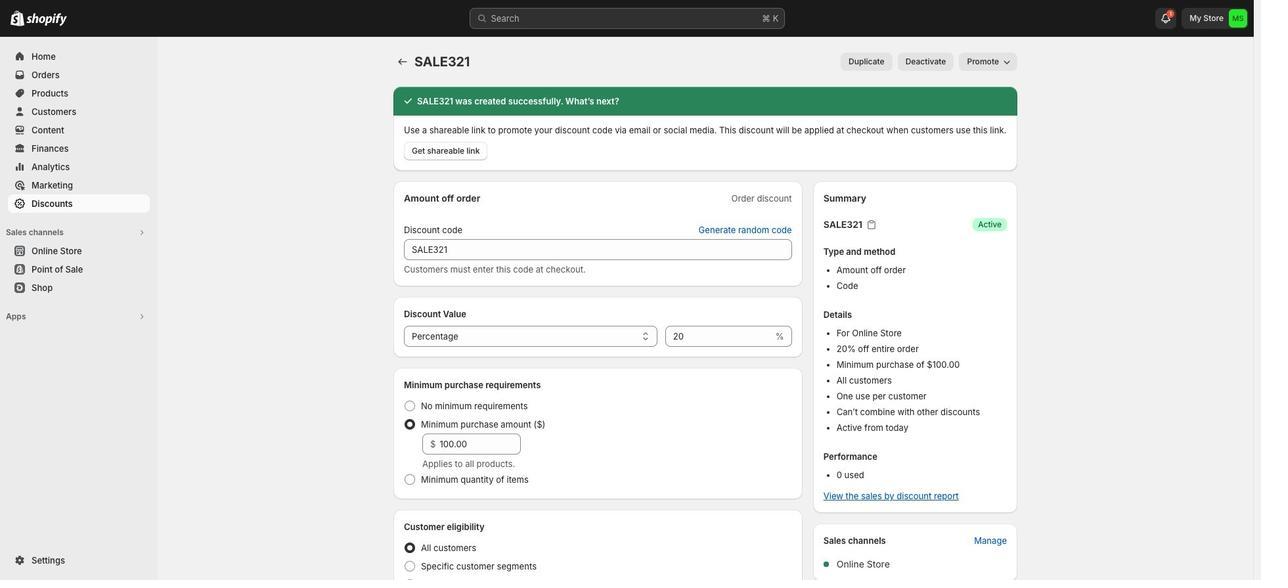 Task type: vqa. For each thing, say whether or not it's contained in the screenshot.
Shopify image
yes



Task type: describe. For each thing, give the bounding box(es) containing it.
shopify image
[[11, 11, 24, 26]]



Task type: locate. For each thing, give the bounding box(es) containing it.
None text field
[[404, 239, 792, 260], [665, 326, 773, 347], [404, 239, 792, 260], [665, 326, 773, 347]]

0.00 text field
[[440, 434, 521, 455]]

my store image
[[1229, 9, 1248, 28]]

shopify image
[[26, 13, 67, 26]]



